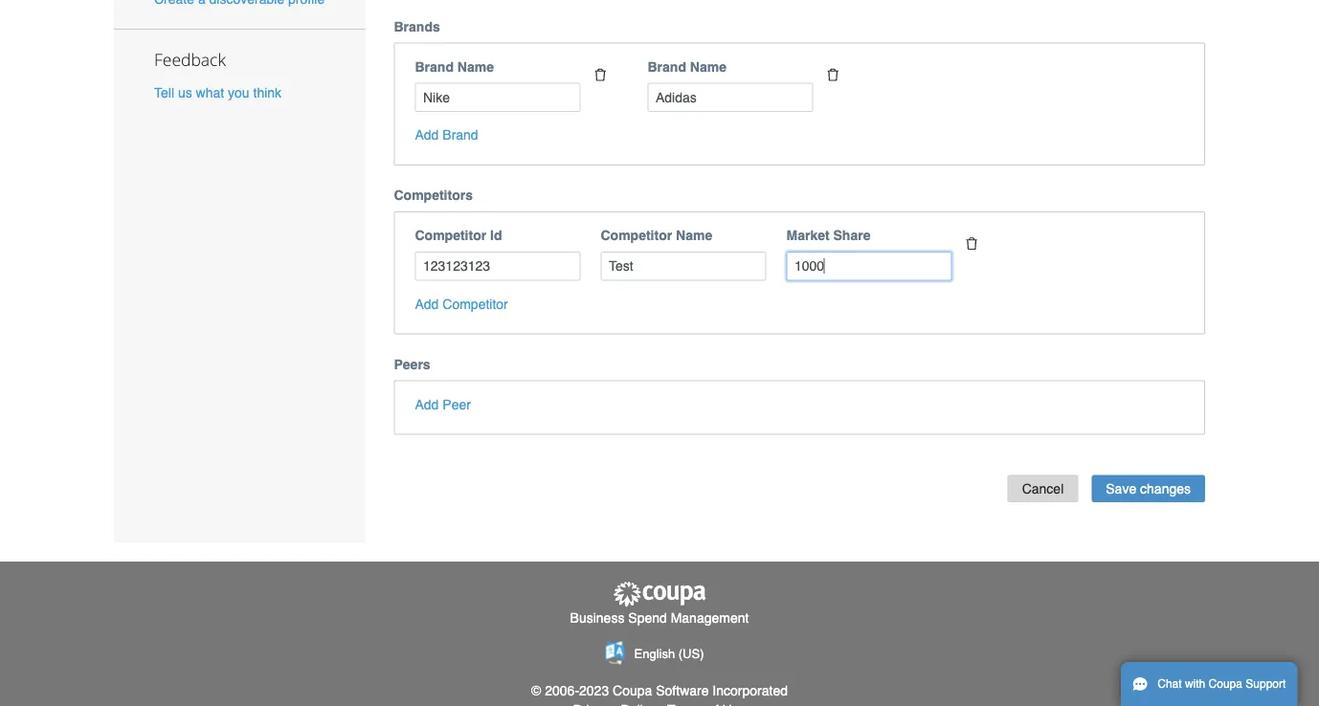 Task type: locate. For each thing, give the bounding box(es) containing it.
2023
[[579, 683, 609, 699]]

competitors
[[394, 188, 473, 203]]

add competitor button
[[415, 294, 508, 313]]

save changes
[[1106, 481, 1191, 497]]

chat with coupa support
[[1158, 678, 1286, 691]]

add peer
[[415, 397, 471, 412]]

brand name up brand name text field
[[648, 59, 726, 74]]

tell us what you think
[[154, 85, 281, 100]]

1 brand name from the left
[[415, 59, 494, 74]]

feedback
[[154, 48, 226, 71]]

name
[[457, 59, 494, 74], [690, 59, 726, 74], [676, 228, 712, 243]]

add competitor
[[415, 296, 508, 312]]

with
[[1185, 678, 1205, 691]]

coupa right with
[[1209, 678, 1242, 691]]

software
[[656, 683, 709, 699]]

competitor for competitor id
[[415, 228, 486, 243]]

add left peer
[[415, 397, 439, 412]]

name up competitor name text box at the top of the page
[[676, 228, 712, 243]]

brand
[[415, 59, 454, 74], [648, 59, 686, 74], [443, 127, 478, 143]]

market
[[786, 228, 830, 243]]

add up peers
[[415, 296, 439, 312]]

brand down 'brands'
[[415, 59, 454, 74]]

(us)
[[678, 647, 704, 661]]

1 horizontal spatial brand name
[[648, 59, 726, 74]]

name for competitor name text box at the top of the page
[[676, 228, 712, 243]]

add brand
[[415, 127, 478, 143]]

add for add brand
[[415, 127, 439, 143]]

add
[[415, 127, 439, 143], [415, 296, 439, 312], [415, 397, 439, 412]]

2 add from the top
[[415, 296, 439, 312]]

Competitor Name text field
[[601, 252, 766, 281]]

business spend management
[[570, 610, 749, 625]]

coupa inside 'button'
[[1209, 678, 1242, 691]]

add for add competitor
[[415, 296, 439, 312]]

us
[[178, 85, 192, 100]]

name up brand name text box
[[457, 59, 494, 74]]

brand name up brand name text box
[[415, 59, 494, 74]]

incorporated
[[713, 683, 788, 699]]

chat
[[1158, 678, 1182, 691]]

brand for brand name text box
[[415, 59, 454, 74]]

0 vertical spatial add
[[415, 127, 439, 143]]

changes
[[1140, 481, 1191, 497]]

english
[[634, 647, 675, 661]]

1 add from the top
[[415, 127, 439, 143]]

brand name
[[415, 59, 494, 74], [648, 59, 726, 74]]

2 brand name from the left
[[648, 59, 726, 74]]

competitor
[[415, 228, 486, 243], [601, 228, 672, 243], [443, 296, 508, 312]]

Brand Name text field
[[648, 83, 813, 112]]

1 vertical spatial add
[[415, 296, 439, 312]]

spend
[[628, 610, 667, 625]]

save
[[1106, 481, 1136, 497]]

add up 'competitors' on the left top of page
[[415, 127, 439, 143]]

brand up brand name text field
[[648, 59, 686, 74]]

what
[[196, 85, 224, 100]]

tell us what you think button
[[154, 83, 281, 102]]

Brand Name text field
[[415, 83, 581, 112]]

competitor down competitor id "text field"
[[443, 296, 508, 312]]

0 horizontal spatial coupa
[[613, 683, 652, 699]]

save changes button
[[1091, 475, 1205, 503]]

coupa
[[1209, 678, 1242, 691], [613, 683, 652, 699]]

name for brand name text field
[[690, 59, 726, 74]]

0 horizontal spatial brand name
[[415, 59, 494, 74]]

1 horizontal spatial coupa
[[1209, 678, 1242, 691]]

competitor down 'competitors' on the left top of page
[[415, 228, 486, 243]]

©
[[531, 683, 541, 699]]

competitor name
[[601, 228, 712, 243]]

brand down brand name text box
[[443, 127, 478, 143]]

2006-
[[545, 683, 579, 699]]

brand name for brand name text field
[[648, 59, 726, 74]]

think
[[253, 85, 281, 100]]

3 add from the top
[[415, 397, 439, 412]]

name up brand name text field
[[690, 59, 726, 74]]

coupa supplier portal image
[[612, 581, 707, 608]]

2 vertical spatial add
[[415, 397, 439, 412]]

competitor up competitor name text box at the top of the page
[[601, 228, 672, 243]]

chat with coupa support button
[[1121, 662, 1297, 706]]

you
[[228, 85, 249, 100]]

coupa right 2023
[[613, 683, 652, 699]]

brands
[[394, 19, 440, 34]]

competitor id
[[415, 228, 502, 243]]



Task type: vqa. For each thing, say whether or not it's contained in the screenshot.
the leftmost Coupa
yes



Task type: describe. For each thing, give the bounding box(es) containing it.
brand inside button
[[443, 127, 478, 143]]

competitor for competitor name
[[601, 228, 672, 243]]

© 2006-2023 coupa software incorporated
[[531, 683, 788, 699]]

business
[[570, 610, 624, 625]]

cancel
[[1022, 481, 1064, 497]]

market share
[[786, 228, 871, 243]]

id
[[490, 228, 502, 243]]

support
[[1246, 678, 1286, 691]]

Competitor Id text field
[[415, 252, 581, 281]]

name for brand name text box
[[457, 59, 494, 74]]

competitor inside button
[[443, 296, 508, 312]]

english (us)
[[634, 647, 704, 661]]

management
[[671, 610, 749, 625]]

Market Share text field
[[786, 252, 952, 281]]

peer
[[443, 397, 471, 412]]

add brand button
[[415, 125, 478, 145]]

peers
[[394, 357, 430, 372]]

add peer button
[[415, 395, 471, 414]]

add for add peer
[[415, 397, 439, 412]]

share
[[833, 228, 871, 243]]

cancel link
[[1008, 475, 1078, 503]]

tell
[[154, 85, 174, 100]]

brand for brand name text field
[[648, 59, 686, 74]]

brand name for brand name text box
[[415, 59, 494, 74]]



